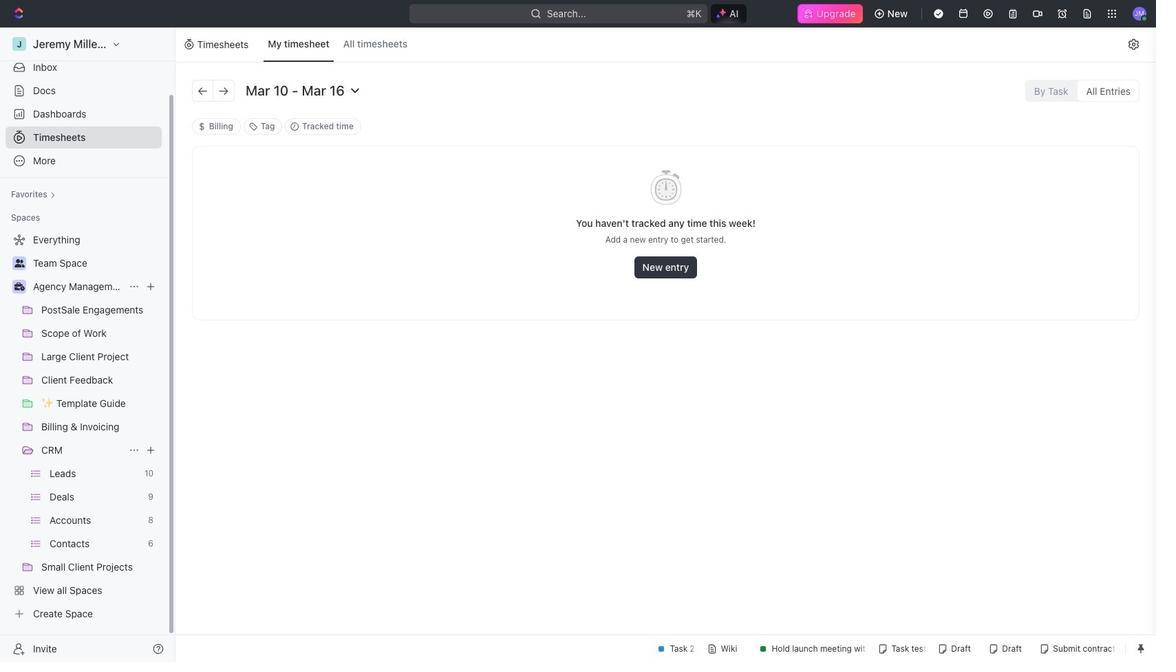 Task type: vqa. For each thing, say whether or not it's contained in the screenshot.
"Business Time" icon
yes



Task type: locate. For each thing, give the bounding box(es) containing it.
jeremy miller's workspace, , element
[[12, 37, 26, 51]]

tree
[[6, 229, 162, 626]]

tree inside sidebar navigation
[[6, 229, 162, 626]]



Task type: describe. For each thing, give the bounding box(es) containing it.
user group image
[[14, 259, 24, 268]]

business time image
[[14, 283, 24, 291]]

sidebar navigation
[[0, 28, 178, 663]]



